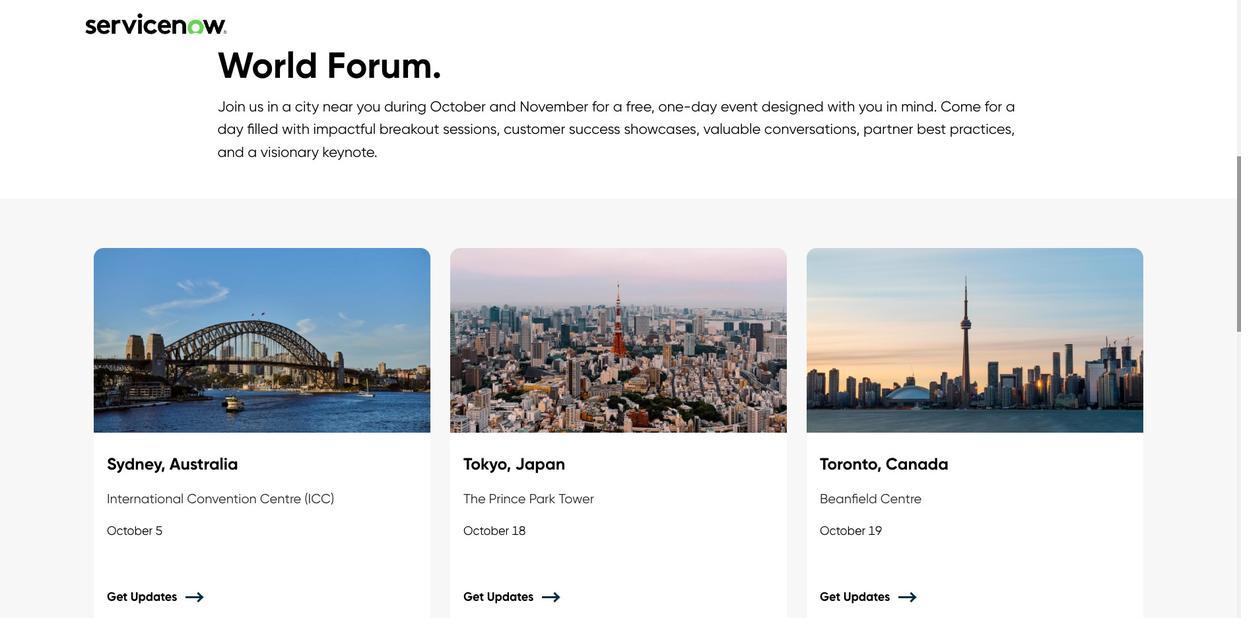 Task type: vqa. For each thing, say whether or not it's contained in the screenshot.
leftmost us
yes



Task type: describe. For each thing, give the bounding box(es) containing it.
wf landing page locations element
[[0, 199, 1238, 619]]

the
[[464, 494, 486, 508]]

5
[[156, 527, 162, 539]]

sessions,
[[443, 123, 500, 138]]

get for tokyo, japan
[[464, 591, 484, 605]]

one-
[[659, 100, 692, 115]]

join inside join us in a city near you during october and november for a free, one-day event designed with you in mind. come for a day filled with impactful breakout sessions, customer success showcases, valuable conversations, partner best practices, and a visionary keynote.
[[218, 100, 246, 115]]

mind.
[[902, 100, 938, 115]]

near
[[323, 100, 353, 115]]

1 for from the left
[[592, 100, 610, 115]]

18
[[512, 527, 526, 539]]

2 in from the left
[[887, 100, 898, 115]]

1 horizontal spatial and
[[490, 100, 516, 115]]

a left free,
[[613, 100, 623, 115]]

join us in a city near you during october and november for a free, one-day event designed with you in mind. come for a day filled with impactful breakout sessions, customer success showcases, valuable conversations, partner best practices, and a visionary keynote.
[[218, 100, 1019, 160]]

a down filled
[[248, 146, 257, 160]]

october for toronto, canada
[[820, 527, 866, 539]]

toronto, canada
[[820, 455, 949, 475]]

conversations,
[[765, 123, 860, 138]]

october 18
[[464, 527, 526, 539]]

1 you from the left
[[357, 100, 381, 115]]

us inside join us in a city near you during october and november for a free, one-day event designed with you in mind. come for a day filled with impactful breakout sessions, customer success showcases, valuable conversations, partner best practices, and a visionary keynote.
[[249, 100, 264, 115]]

0 horizontal spatial with
[[282, 123, 310, 138]]

beanfield centre
[[820, 494, 922, 508]]

2 for from the left
[[985, 100, 1003, 115]]

breakout
[[380, 123, 440, 138]]

us inside come curious. leave energized. join us at a world forum.
[[843, 3, 881, 46]]

energized.
[[576, 3, 753, 46]]

(icc)
[[305, 494, 334, 508]]

1 in from the left
[[267, 100, 279, 115]]

park
[[529, 494, 556, 508]]

get updates for sydney,
[[107, 591, 177, 605]]

october 19
[[820, 527, 882, 539]]

get updates for tokyo,
[[464, 591, 534, 605]]

toronto,
[[820, 455, 882, 475]]

best
[[917, 123, 947, 138]]

join inside come curious. leave energized. join us at a world forum.
[[762, 3, 834, 46]]

get updates link for sydney,
[[107, 589, 204, 607]]

convention
[[187, 494, 257, 508]]

keynote.
[[323, 146, 378, 160]]

a left city
[[282, 100, 291, 115]]

sydney, australia
[[107, 455, 238, 475]]

get for sydney, australia
[[107, 591, 128, 605]]

visionary
[[261, 146, 319, 160]]

highlight card custom image for sydney, australia
[[94, 249, 431, 434]]

november
[[520, 100, 589, 115]]

1 centre from the left
[[260, 494, 301, 508]]

october for sydney, australia
[[107, 527, 153, 539]]

updates for tokyo,
[[487, 591, 534, 605]]

event
[[721, 100, 758, 115]]

october for tokyo, japan
[[464, 527, 509, 539]]

updates for toronto,
[[844, 591, 891, 605]]

tokyo,
[[464, 455, 511, 475]]

19
[[869, 527, 882, 539]]

showcases,
[[624, 123, 700, 138]]

filled
[[247, 123, 278, 138]]

october inside join us in a city near you during october and november for a free, one-day event designed with you in mind. come for a day filled with impactful breakout sessions, customer success showcases, valuable conversations, partner best practices, and a visionary keynote.
[[430, 100, 486, 115]]

the prince park tower
[[464, 494, 594, 508]]



Task type: locate. For each thing, give the bounding box(es) containing it.
city
[[295, 100, 319, 115]]

get updates link for tokyo,
[[464, 589, 560, 607]]

join
[[762, 3, 834, 46], [218, 100, 246, 115]]

0 vertical spatial day
[[692, 100, 717, 115]]

updates down 5
[[131, 591, 177, 605]]

1 horizontal spatial get updates link
[[464, 589, 560, 607]]

1 horizontal spatial get updates
[[464, 591, 534, 605]]

get updates link for toronto,
[[820, 589, 917, 607]]

international
[[107, 494, 184, 508]]

forum.
[[327, 44, 442, 87]]

1 horizontal spatial us
[[843, 3, 881, 46]]

get updates link down "18"
[[464, 589, 560, 607]]

beanfield
[[820, 494, 878, 508]]

highlight card custom image for toronto, canada
[[807, 249, 1144, 434]]

october
[[430, 100, 486, 115], [107, 527, 153, 539], [464, 527, 509, 539], [820, 527, 866, 539]]

0 horizontal spatial you
[[357, 100, 381, 115]]

updates down "18"
[[487, 591, 534, 605]]

international convention centre (icc)
[[107, 494, 334, 508]]

1 get updates from the left
[[107, 591, 177, 605]]

practices,
[[950, 123, 1015, 138]]

highlight card custom image
[[94, 249, 431, 434], [450, 249, 787, 434], [807, 249, 1144, 434]]

0 horizontal spatial and
[[218, 146, 244, 160]]

a up practices, on the right of page
[[1006, 100, 1016, 115]]

3 get from the left
[[820, 591, 841, 605]]

get updates link
[[107, 589, 204, 607], [464, 589, 560, 607], [820, 589, 917, 607]]

prince
[[489, 494, 526, 508]]

in up filled
[[267, 100, 279, 115]]

updates
[[131, 591, 177, 605], [487, 591, 534, 605], [844, 591, 891, 605]]

3 updates from the left
[[844, 591, 891, 605]]

tokyo, japan
[[464, 455, 565, 475]]

partner
[[864, 123, 914, 138]]

0 horizontal spatial in
[[267, 100, 279, 115]]

2 horizontal spatial highlight card custom image
[[807, 249, 1144, 434]]

centre
[[260, 494, 301, 508], [881, 494, 922, 508]]

free,
[[626, 100, 655, 115]]

0 horizontal spatial centre
[[260, 494, 301, 508]]

canada
[[886, 455, 949, 475]]

0 horizontal spatial get
[[107, 591, 128, 605]]

1 horizontal spatial day
[[692, 100, 717, 115]]

you
[[357, 100, 381, 115], [859, 100, 883, 115]]

get updates down 'october 19'
[[820, 591, 891, 605]]

valuable
[[704, 123, 761, 138]]

1 horizontal spatial for
[[985, 100, 1003, 115]]

1 get from the left
[[107, 591, 128, 605]]

2 you from the left
[[859, 100, 883, 115]]

for up success
[[592, 100, 610, 115]]

0 horizontal spatial join
[[218, 100, 246, 115]]

you up 'partner'
[[859, 100, 883, 115]]

leave
[[467, 3, 567, 46]]

0 vertical spatial join
[[762, 3, 834, 46]]

october down beanfield
[[820, 527, 866, 539]]

2 horizontal spatial get updates link
[[820, 589, 917, 607]]

us
[[843, 3, 881, 46], [249, 100, 264, 115]]

and left visionary
[[218, 146, 244, 160]]

0 horizontal spatial get updates link
[[107, 589, 204, 607]]

success
[[569, 123, 621, 138]]

world
[[218, 44, 318, 87]]

october left 5
[[107, 527, 153, 539]]

1 horizontal spatial get
[[464, 591, 484, 605]]

1 horizontal spatial centre
[[881, 494, 922, 508]]

in
[[267, 100, 279, 115], [887, 100, 898, 115]]

1 horizontal spatial with
[[828, 100, 855, 115]]

updates down the 19
[[844, 591, 891, 605]]

1 get updates link from the left
[[107, 589, 204, 607]]

1 horizontal spatial come
[[941, 100, 982, 115]]

2 updates from the left
[[487, 591, 534, 605]]

with up "conversations,"
[[828, 100, 855, 115]]

centre down canada at the right bottom of the page
[[881, 494, 922, 508]]

0 vertical spatial come
[[218, 3, 317, 46]]

2 get updates link from the left
[[464, 589, 560, 607]]

0 horizontal spatial updates
[[131, 591, 177, 605]]

get updates link down the 19
[[820, 589, 917, 607]]

tower
[[559, 494, 594, 508]]

get updates for toronto,
[[820, 591, 891, 605]]

us left at
[[843, 3, 881, 46]]

2 get updates from the left
[[464, 591, 534, 605]]

come inside come curious. leave energized. join us at a world forum.
[[218, 3, 317, 46]]

1 horizontal spatial in
[[887, 100, 898, 115]]

day left 'event'
[[692, 100, 717, 115]]

get for toronto, canada
[[820, 591, 841, 605]]

get
[[107, 591, 128, 605], [464, 591, 484, 605], [820, 591, 841, 605]]

designed
[[762, 100, 824, 115]]

3 get updates link from the left
[[820, 589, 917, 607]]

3 highlight card custom image from the left
[[807, 249, 1144, 434]]

come
[[218, 3, 317, 46], [941, 100, 982, 115]]

day left filled
[[218, 123, 244, 138]]

with
[[828, 100, 855, 115], [282, 123, 310, 138]]

0 vertical spatial with
[[828, 100, 855, 115]]

october up "sessions,"
[[430, 100, 486, 115]]

you right the near
[[357, 100, 381, 115]]

october 5
[[107, 527, 162, 539]]

centre left (icc)
[[260, 494, 301, 508]]

updates for sydney,
[[131, 591, 177, 605]]

highlight card custom image for tokyo, japan
[[450, 249, 787, 434]]

for up practices, on the right of page
[[985, 100, 1003, 115]]

us up filled
[[249, 100, 264, 115]]

1 vertical spatial and
[[218, 146, 244, 160]]

day
[[692, 100, 717, 115], [218, 123, 244, 138]]

october left "18"
[[464, 527, 509, 539]]

get updates
[[107, 591, 177, 605], [464, 591, 534, 605], [820, 591, 891, 605]]

1 horizontal spatial you
[[859, 100, 883, 115]]

a inside come curious. leave energized. join us at a world forum.
[[936, 3, 958, 46]]

get updates down october 18
[[464, 591, 534, 605]]

customer
[[504, 123, 566, 138]]

get updates down the october 5
[[107, 591, 177, 605]]

2 horizontal spatial updates
[[844, 591, 891, 605]]

1 vertical spatial with
[[282, 123, 310, 138]]

1 highlight card custom image from the left
[[94, 249, 431, 434]]

at
[[890, 3, 927, 46]]

with up visionary
[[282, 123, 310, 138]]

japan
[[516, 455, 565, 475]]

get updates link down 5
[[107, 589, 204, 607]]

0 horizontal spatial for
[[592, 100, 610, 115]]

come inside join us in a city near you during october and november for a free, one-day event designed with you in mind. come for a day filled with impactful breakout sessions, customer success showcases, valuable conversations, partner best practices, and a visionary keynote.
[[941, 100, 982, 115]]

2 centre from the left
[[881, 494, 922, 508]]

in up 'partner'
[[887, 100, 898, 115]]

a right at
[[936, 3, 958, 46]]

1 vertical spatial join
[[218, 100, 246, 115]]

2 get from the left
[[464, 591, 484, 605]]

impactful
[[313, 123, 376, 138]]

0 vertical spatial and
[[490, 100, 516, 115]]

3 get updates from the left
[[820, 591, 891, 605]]

0 horizontal spatial get updates
[[107, 591, 177, 605]]

come curious. leave energized. join us at a world forum.
[[218, 3, 958, 87]]

a
[[936, 3, 958, 46], [282, 100, 291, 115], [613, 100, 623, 115], [1006, 100, 1016, 115], [248, 146, 257, 160]]

2 horizontal spatial get updates
[[820, 591, 891, 605]]

1 horizontal spatial updates
[[487, 591, 534, 605]]

curious.
[[327, 3, 457, 46]]

0 vertical spatial us
[[843, 3, 881, 46]]

0 horizontal spatial us
[[249, 100, 264, 115]]

and
[[490, 100, 516, 115], [218, 146, 244, 160]]

0 horizontal spatial highlight card custom image
[[94, 249, 431, 434]]

1 vertical spatial day
[[218, 123, 244, 138]]

0 horizontal spatial day
[[218, 123, 244, 138]]

sydney,
[[107, 455, 166, 475]]

australia
[[170, 455, 238, 475]]

during
[[384, 100, 427, 115]]

2 highlight card custom image from the left
[[450, 249, 787, 434]]

1 horizontal spatial join
[[762, 3, 834, 46]]

2 horizontal spatial get
[[820, 591, 841, 605]]

and up "sessions,"
[[490, 100, 516, 115]]

1 horizontal spatial highlight card custom image
[[450, 249, 787, 434]]

for
[[592, 100, 610, 115], [985, 100, 1003, 115]]

1 vertical spatial us
[[249, 100, 264, 115]]

1 updates from the left
[[131, 591, 177, 605]]

0 horizontal spatial come
[[218, 3, 317, 46]]

1 vertical spatial come
[[941, 100, 982, 115]]



